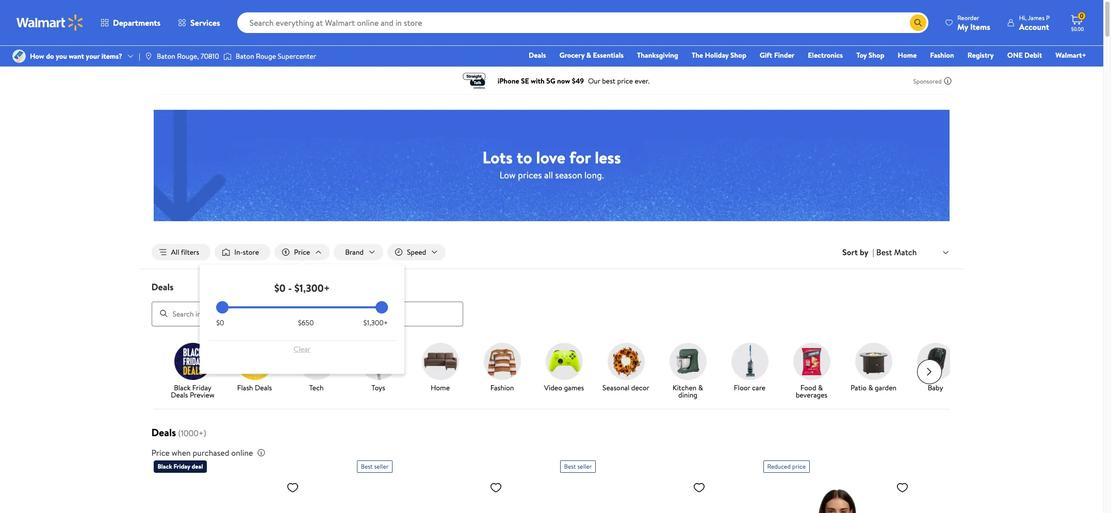 Task type: locate. For each thing, give the bounding box(es) containing it.
departments button
[[92, 10, 169, 35]]

0 vertical spatial friday
[[192, 383, 211, 393]]

1 horizontal spatial shop
[[869, 50, 885, 60]]

1 vertical spatial fashion link
[[475, 343, 529, 393]]

0 vertical spatial fashion
[[930, 50, 954, 60]]

0 horizontal spatial  image
[[12, 50, 26, 63]]

add to favorites list, 99 jane street women's v-neck cardigan sweater with long sleeves, midweight, sizes s-xxxl image
[[896, 481, 909, 494]]

kitchen and dining image
[[669, 343, 707, 380]]

james
[[1028, 13, 1045, 22]]

food & beverages image
[[793, 343, 830, 380]]

flash deals
[[237, 383, 272, 393]]

tech image
[[298, 343, 335, 380]]

deals (1000+)
[[151, 425, 206, 439]]

 image right 70810
[[223, 51, 232, 61]]

& inside kitchen & dining
[[698, 383, 703, 393]]

fashion
[[930, 50, 954, 60], [490, 383, 514, 393]]

 image for baton rouge supercenter
[[223, 51, 232, 61]]

purchased
[[193, 447, 229, 458]]

departments
[[113, 17, 160, 28]]

the holiday shop link
[[687, 50, 751, 61]]

in-store
[[234, 247, 259, 257]]

friday down black friday deals image
[[192, 383, 211, 393]]

sort and filter section element
[[139, 236, 964, 269]]

1 horizontal spatial black
[[174, 383, 191, 393]]

black
[[174, 383, 191, 393], [158, 462, 172, 471]]

1 horizontal spatial |
[[873, 247, 874, 258]]

1 horizontal spatial best
[[564, 462, 576, 471]]

1 vertical spatial home link
[[413, 343, 467, 393]]

1 baton from the left
[[157, 51, 175, 61]]

floor care
[[734, 383, 766, 393]]

Search search field
[[237, 12, 929, 33]]

Walmart Site-Wide search field
[[237, 12, 929, 33]]

2 horizontal spatial  image
[[223, 51, 232, 61]]

| right the by
[[873, 247, 874, 258]]

baton left the rouge,
[[157, 51, 175, 61]]

price
[[294, 247, 310, 257], [151, 447, 170, 458]]

to
[[517, 146, 532, 168]]

the
[[692, 50, 703, 60]]

long.
[[585, 168, 604, 181]]

deals right flash
[[255, 383, 272, 393]]

friday inside black friday deals preview
[[192, 383, 211, 393]]

1 horizontal spatial price
[[294, 247, 310, 257]]

0 horizontal spatial best seller
[[361, 462, 389, 471]]

1 vertical spatial black
[[158, 462, 172, 471]]

0 horizontal spatial |
[[139, 51, 140, 61]]

speed button
[[387, 244, 446, 261]]

0 vertical spatial $0
[[274, 281, 286, 295]]

reduced
[[767, 462, 791, 471]]

0 horizontal spatial price
[[151, 447, 170, 458]]

preview
[[190, 390, 214, 400]]

sort
[[843, 247, 858, 258]]

0 vertical spatial |
[[139, 51, 140, 61]]

price left when
[[151, 447, 170, 458]]

black for black friday deals preview
[[174, 383, 191, 393]]

gift finder
[[760, 50, 795, 60]]

black inside black friday deals preview
[[174, 383, 191, 393]]

1 horizontal spatial baton
[[236, 51, 254, 61]]

1 vertical spatial price
[[151, 447, 170, 458]]

1 seller from the left
[[374, 462, 389, 471]]

playstation 5 disc console - marvel's spider-man 2 bundle image
[[153, 477, 303, 513]]

reorder
[[957, 13, 979, 22]]

 image down departments
[[144, 52, 153, 60]]

one debit link
[[1003, 50, 1047, 61]]

finder
[[774, 50, 795, 60]]

services
[[190, 17, 220, 28]]

all filters
[[171, 247, 199, 257]]

seasonal
[[603, 383, 630, 393]]

baton
[[157, 51, 175, 61], [236, 51, 254, 61]]

toy
[[856, 50, 867, 60]]

online
[[231, 447, 253, 458]]

deals up when
[[151, 425, 176, 439]]

baby image
[[917, 343, 954, 380]]

2 horizontal spatial best
[[876, 247, 892, 258]]

 image for baton rouge, 70810
[[144, 52, 153, 60]]

home
[[898, 50, 917, 60], [431, 383, 450, 393]]

0 horizontal spatial fashion
[[490, 383, 514, 393]]

the holiday shop
[[692, 50, 746, 60]]

brand
[[345, 247, 364, 257]]

hi, james p account
[[1019, 13, 1050, 32]]

0 horizontal spatial $1,300+
[[294, 281, 330, 295]]

best seller for saluspa 77" x 26" hollywood 240 gal. inflatable hot tub with led lights, 104f max temperature image
[[361, 462, 389, 471]]

flash deals image
[[236, 343, 273, 380]]

0 horizontal spatial baton
[[157, 51, 175, 61]]

1 horizontal spatial home
[[898, 50, 917, 60]]

essentials
[[593, 50, 624, 60]]

price for price
[[294, 247, 310, 257]]

all
[[171, 247, 179, 257]]

2 shop from the left
[[869, 50, 885, 60]]

0 horizontal spatial best
[[361, 462, 373, 471]]

price up $0 - $1,300+
[[294, 247, 310, 257]]

shop right toy
[[869, 50, 885, 60]]

& for beverages
[[818, 383, 823, 393]]

deals left preview
[[171, 390, 188, 400]]

2 baton from the left
[[236, 51, 254, 61]]

add to favorites list, saluspa 77" x 26" hollywood 240 gal. inflatable hot tub with led lights, 104f max temperature image
[[490, 481, 502, 494]]

& for dining
[[698, 383, 703, 393]]

0 horizontal spatial home
[[431, 383, 450, 393]]

99 jane street women's v-neck cardigan sweater with long sleeves, midweight, sizes s-xxxl image
[[763, 477, 913, 513]]

| inside sort and filter section element
[[873, 247, 874, 258]]

in-
[[234, 247, 243, 257]]

1 horizontal spatial  image
[[144, 52, 153, 60]]

toy shop
[[856, 50, 885, 60]]

you
[[56, 51, 67, 61]]

price inside dropdown button
[[294, 247, 310, 257]]

0 vertical spatial price
[[294, 247, 310, 257]]

 image left how
[[12, 50, 26, 63]]

saluspa 77" x 26" hollywood 240 gal. inflatable hot tub with led lights, 104f max temperature image
[[357, 477, 506, 513]]

2 seller from the left
[[578, 462, 592, 471]]

registry link
[[963, 50, 999, 61]]

best match
[[876, 247, 917, 258]]

my
[[957, 21, 968, 32]]

0 horizontal spatial $0
[[216, 318, 224, 328]]

floor
[[734, 383, 750, 393]]

$0 for $0 - $1,300+
[[274, 281, 286, 295]]

0 vertical spatial $1,300+
[[294, 281, 330, 295]]

deals inside search field
[[151, 281, 174, 294]]

thanksgiving
[[637, 50, 678, 60]]

low
[[500, 168, 516, 181]]

registry
[[968, 50, 994, 60]]

& right dining
[[698, 383, 703, 393]]

shop right holiday
[[731, 50, 746, 60]]

toys link
[[352, 343, 405, 393]]

0 horizontal spatial black
[[158, 462, 172, 471]]

baton left the rouge
[[236, 51, 254, 61]]

tech link
[[290, 343, 343, 393]]

when
[[172, 447, 191, 458]]

best
[[876, 247, 892, 258], [361, 462, 373, 471], [564, 462, 576, 471]]

baton for baton rouge, 70810
[[157, 51, 175, 61]]

1 vertical spatial friday
[[174, 462, 190, 471]]

0 $0.00
[[1071, 11, 1084, 33]]

shop inside 'link'
[[869, 50, 885, 60]]

one debit
[[1007, 50, 1042, 60]]

0 horizontal spatial friday
[[174, 462, 190, 471]]

fashion link
[[926, 50, 959, 61], [475, 343, 529, 393]]

0 vertical spatial black
[[174, 383, 191, 393]]

2 best seller from the left
[[564, 462, 592, 471]]

gift finder link
[[755, 50, 799, 61]]

$0 range field
[[216, 306, 388, 309]]

black down when
[[158, 462, 172, 471]]

home image
[[422, 343, 459, 380]]

1 horizontal spatial seller
[[578, 462, 592, 471]]

all
[[544, 168, 553, 181]]

black down black friday deals image
[[174, 383, 191, 393]]

search icon image
[[914, 19, 922, 27]]

1 vertical spatial $0
[[216, 318, 224, 328]]

fashion up sponsored
[[930, 50, 954, 60]]

dining
[[678, 390, 697, 400]]

 image
[[12, 50, 26, 63], [223, 51, 232, 61], [144, 52, 153, 60]]

baby link
[[909, 343, 962, 393]]

seasonal decor image
[[607, 343, 645, 380]]

& for essentials
[[586, 50, 591, 60]]

friday down when
[[174, 462, 190, 471]]

1 horizontal spatial $0
[[274, 281, 286, 295]]

| right the items?
[[139, 51, 140, 61]]

home down home image
[[431, 383, 450, 393]]

& right patio
[[868, 383, 873, 393]]

seasonal decor
[[603, 383, 650, 393]]

home up sponsored
[[898, 50, 917, 60]]

0 horizontal spatial home link
[[413, 343, 467, 393]]

1 horizontal spatial best seller
[[564, 462, 592, 471]]

& right food
[[818, 383, 823, 393]]

filters
[[181, 247, 199, 257]]

& inside food & beverages
[[818, 383, 823, 393]]

best seller
[[361, 462, 389, 471], [564, 462, 592, 471]]

0 vertical spatial home link
[[893, 50, 922, 61]]

games
[[564, 383, 584, 393]]

home link
[[893, 50, 922, 61], [413, 343, 467, 393]]

1 vertical spatial home
[[431, 383, 450, 393]]

fashion image
[[484, 343, 521, 380]]

1 vertical spatial fashion
[[490, 383, 514, 393]]

flash deals link
[[228, 343, 281, 393]]

friday for deals
[[192, 383, 211, 393]]

patio & garden image
[[855, 343, 892, 380]]

0 vertical spatial home
[[898, 50, 917, 60]]

deals up the search icon
[[151, 281, 174, 294]]

prices
[[518, 168, 542, 181]]

& right grocery
[[586, 50, 591, 60]]

best for saluspa 77" x 26" hollywood 240 gal. inflatable hot tub with led lights, 104f max temperature image
[[361, 462, 373, 471]]

1 vertical spatial $1,300+
[[363, 318, 388, 328]]

add to favorites list, playstation 5 disc console - marvel's spider-man 2 bundle image
[[287, 481, 299, 494]]

store
[[243, 247, 259, 257]]

&
[[586, 50, 591, 60], [698, 383, 703, 393], [818, 383, 823, 393], [868, 383, 873, 393]]

$1,300+ up "toys" image
[[363, 318, 388, 328]]

one
[[1007, 50, 1023, 60]]

walmart image
[[17, 14, 84, 31]]

account
[[1019, 21, 1049, 32]]

1 vertical spatial |
[[873, 247, 874, 258]]

1 horizontal spatial friday
[[192, 383, 211, 393]]

0 horizontal spatial shop
[[731, 50, 746, 60]]

fashion down the fashion image
[[490, 383, 514, 393]]

$0
[[274, 281, 286, 295], [216, 318, 224, 328]]

$1,300+ up $1300 range field
[[294, 281, 330, 295]]

1 best seller from the left
[[361, 462, 389, 471]]

0 vertical spatial fashion link
[[926, 50, 959, 61]]

1 shop from the left
[[731, 50, 746, 60]]

0 horizontal spatial seller
[[374, 462, 389, 471]]

patio & garden link
[[847, 343, 901, 393]]



Task type: vqa. For each thing, say whether or not it's contained in the screenshot.
3 within the $ 3 47 34.7 ¢/oz Fresh Cravings Roasted Red Pepper Hummus Dip, 10 oz., Ready to Eat, Recyclable Plastic
no



Task type: describe. For each thing, give the bounding box(es) containing it.
reorder my items
[[957, 13, 990, 32]]

tech
[[309, 383, 324, 393]]

toy shop link
[[852, 50, 889, 61]]

legal information image
[[257, 449, 265, 457]]

rouge
[[256, 51, 276, 61]]

black for black friday deal
[[158, 462, 172, 471]]

toys image
[[360, 343, 397, 380]]

items?
[[101, 51, 122, 61]]

best inside popup button
[[876, 247, 892, 258]]

$0 - $1,300+
[[274, 281, 330, 295]]

gift
[[760, 50, 772, 60]]

patio
[[851, 383, 867, 393]]

electronics
[[808, 50, 843, 60]]

0
[[1080, 11, 1084, 20]]

price for price when purchased online
[[151, 447, 170, 458]]

for
[[569, 146, 591, 168]]

clear
[[294, 344, 311, 354]]

1 horizontal spatial $1,300+
[[363, 318, 388, 328]]

floorcare image
[[731, 343, 768, 380]]

deals left grocery
[[529, 50, 546, 60]]

patio & garden
[[851, 383, 897, 393]]

black friday deals image
[[174, 343, 211, 380]]

by
[[860, 247, 869, 258]]

deals link
[[524, 50, 551, 61]]

 image for how do you want your items?
[[12, 50, 26, 63]]

season
[[555, 168, 582, 181]]

deals inside black friday deals preview
[[171, 390, 188, 400]]

(1000+)
[[178, 427, 206, 439]]

food & beverages
[[796, 383, 828, 400]]

reduced price
[[767, 462, 806, 471]]

lots to love for less. low prices all season long. image
[[153, 110, 950, 221]]

holiday
[[705, 50, 729, 60]]

clear button
[[216, 341, 388, 358]]

next slide for chipmodulewithimages list image
[[917, 359, 942, 384]]

1 horizontal spatial fashion link
[[926, 50, 959, 61]]

$650
[[298, 318, 314, 328]]

Search in deals search field
[[151, 302, 463, 326]]

0 horizontal spatial fashion link
[[475, 343, 529, 393]]

seller for saluspa 77" x 26" hollywood 240 gal. inflatable hot tub with led lights, 104f max temperature image
[[374, 462, 389, 471]]

Deals search field
[[139, 281, 964, 326]]

best match button
[[874, 245, 952, 259]]

-
[[288, 281, 292, 295]]

best seller for vizio 50" class v-series 4k uhd led smart tv v505-j09 image
[[564, 462, 592, 471]]

care
[[752, 383, 766, 393]]

black friday deal
[[158, 462, 203, 471]]

baton rouge, 70810
[[157, 51, 219, 61]]

video
[[544, 383, 562, 393]]

$1300 range field
[[216, 306, 388, 309]]

grocery & essentials link
[[555, 50, 628, 61]]

toys
[[372, 383, 385, 393]]

search image
[[160, 310, 168, 318]]

hi,
[[1019, 13, 1027, 22]]

deal
[[192, 462, 203, 471]]

in-store button
[[215, 244, 270, 261]]

your
[[86, 51, 100, 61]]

kitchen
[[673, 383, 697, 393]]

$0 for $0
[[216, 318, 224, 328]]

1 horizontal spatial fashion
[[930, 50, 954, 60]]

friday for deal
[[174, 462, 190, 471]]

& for garden
[[868, 383, 873, 393]]

vizio 50" class v-series 4k uhd led smart tv v505-j09 image
[[560, 477, 710, 513]]

beverages
[[796, 390, 828, 400]]

price when purchased online
[[151, 447, 253, 458]]

baby
[[928, 383, 943, 393]]

food & beverages link
[[785, 343, 839, 401]]

baton for baton rouge supercenter
[[236, 51, 254, 61]]

how do you want your items?
[[30, 51, 122, 61]]

sponsored
[[913, 77, 942, 85]]

price button
[[275, 244, 330, 261]]

less
[[595, 146, 621, 168]]

how
[[30, 51, 44, 61]]

love
[[536, 146, 565, 168]]

want
[[69, 51, 84, 61]]

add to favorites list, vizio 50" class v-series 4k uhd led smart tv v505-j09 image
[[693, 481, 705, 494]]

best for vizio 50" class v-series 4k uhd led smart tv v505-j09 image
[[564, 462, 576, 471]]

1 horizontal spatial home link
[[893, 50, 922, 61]]

electronics link
[[803, 50, 848, 61]]

do
[[46, 51, 54, 61]]

video games link
[[537, 343, 591, 393]]

debit
[[1025, 50, 1042, 60]]

decor
[[631, 383, 650, 393]]

$0.00
[[1071, 25, 1084, 33]]

rouge,
[[177, 51, 199, 61]]

items
[[970, 21, 990, 32]]

video games
[[544, 383, 584, 393]]

floor care link
[[723, 343, 777, 393]]

seller for vizio 50" class v-series 4k uhd led smart tv v505-j09 image
[[578, 462, 592, 471]]

p
[[1046, 13, 1050, 22]]

video games image
[[546, 343, 583, 380]]

flash
[[237, 383, 253, 393]]

grocery & essentials
[[560, 50, 624, 60]]

services button
[[169, 10, 229, 35]]

grocery
[[560, 50, 585, 60]]

kitchen & dining link
[[661, 343, 715, 401]]



